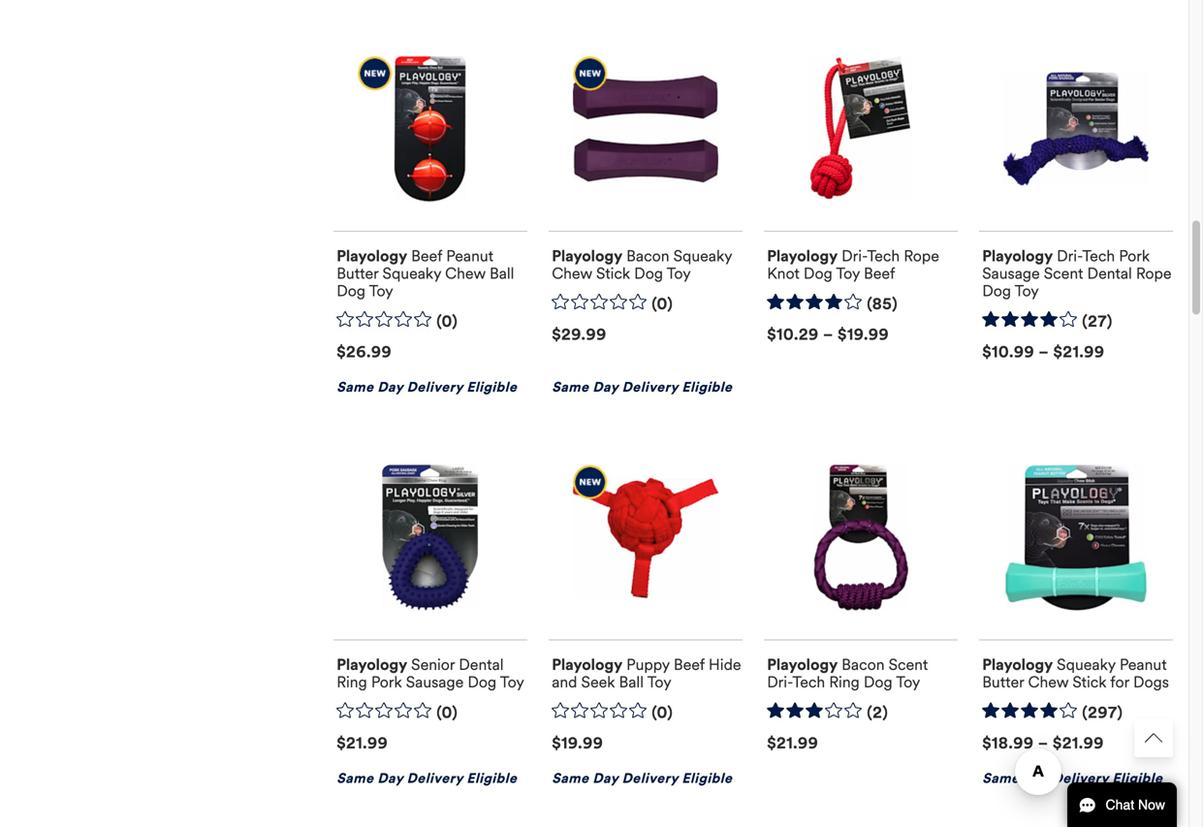 Task type: describe. For each thing, give the bounding box(es) containing it.
dental inside the dri-tech pork sausage scent dental rope dog toy
[[1087, 264, 1132, 283]]

seek
[[581, 672, 615, 692]]

dri-tech rope knot dog toy beef
[[767, 246, 939, 283]]

(297)
[[1082, 703, 1123, 722]]

delivery for $26.99
[[407, 379, 463, 396]]

peanut for ball
[[446, 246, 494, 265]]

0 reviews element for chew
[[436, 312, 458, 332]]

$10.29 – $19.99
[[767, 325, 889, 344]]

butter for squeaky
[[337, 264, 379, 283]]

delivery for $29.99
[[622, 379, 678, 396]]

same day delivery eligible for $19.99
[[552, 770, 732, 787]]

(0) for chew
[[436, 312, 458, 331]]

ball for seek
[[619, 672, 644, 692]]

for
[[1110, 672, 1129, 692]]

scent inside bacon scent dri-tech ring dog toy
[[889, 655, 928, 674]]

tech inside bacon scent dri-tech ring dog toy
[[792, 672, 825, 692]]

playology for tech
[[767, 655, 838, 674]]

27 reviews element
[[1082, 312, 1113, 332]]

delivery for $19.99
[[622, 770, 678, 787]]

(0) for dog
[[652, 294, 673, 313]]

ring inside bacon scent dri-tech ring dog toy
[[829, 672, 860, 692]]

dog inside bacon squeaky chew stick dog toy
[[634, 264, 663, 283]]

bacon squeaky chew stick dog toy
[[552, 246, 732, 283]]

playology for chew
[[982, 655, 1053, 674]]

$10.29
[[767, 325, 819, 344]]

sausage inside senior dental ring pork sausage dog toy
[[406, 672, 464, 692]]

squeaky inside beef peanut butter squeaky chew ball dog toy
[[383, 264, 441, 283]]

bacon scent dri-tech ring dog toy
[[767, 655, 928, 692]]

2 reviews element
[[867, 703, 888, 723]]

eligible for squeaky peanut butter chew stick for dogs
[[1112, 770, 1163, 787]]

dri-tech pork sausage scent dental rope dog toy
[[982, 246, 1172, 300]]

$18.99 – $21.99
[[982, 734, 1104, 753]]

– for $18.99
[[1038, 734, 1049, 753]]

dogs
[[1133, 672, 1169, 692]]

squeaky inside squeaky peanut butter chew stick for dogs
[[1057, 655, 1116, 674]]

(0) for sausage
[[436, 703, 458, 722]]

beef inside beef peanut butter squeaky chew ball dog toy
[[411, 246, 442, 265]]

day for $21.99
[[377, 770, 403, 787]]

rope inside dri-tech rope knot dog toy beef
[[904, 246, 939, 265]]

playology for knot
[[767, 246, 838, 265]]

(2)
[[867, 703, 888, 722]]

eligible for senior dental ring pork sausage dog toy
[[467, 770, 517, 787]]

0 reviews element for sausage
[[436, 703, 458, 723]]

beef inside dri-tech rope knot dog toy beef
[[864, 264, 895, 283]]

$26.99
[[337, 342, 392, 362]]

senior
[[411, 655, 455, 674]]

tech for toy
[[867, 246, 900, 265]]

squeaky peanut butter chew stick for dogs
[[982, 655, 1169, 692]]

beef peanut butter squeaky chew ball dog toy
[[337, 246, 514, 300]]

scroll to top image
[[1145, 729, 1163, 747]]

same for $21.99
[[337, 770, 374, 787]]

eligible for beef peanut butter squeaky chew ball dog toy
[[467, 379, 517, 396]]

from $18.99 up to $21.99 element
[[982, 734, 1104, 753]]

beef inside puppy beef hide and seek ball toy
[[674, 655, 705, 674]]

day for $29.99
[[593, 379, 618, 396]]

and
[[552, 672, 577, 692]]

dental inside senior dental ring pork sausage dog toy
[[459, 655, 504, 674]]

playology for stick
[[552, 246, 623, 265]]



Task type: vqa. For each thing, say whether or not it's contained in the screenshot.
play to the left
no



Task type: locate. For each thing, give the bounding box(es) containing it.
0 horizontal spatial pork
[[371, 672, 402, 692]]

(0)
[[652, 294, 673, 313], [436, 312, 458, 331], [436, 703, 458, 722], [652, 703, 673, 722]]

eligible for bacon squeaky chew stick dog toy
[[682, 379, 732, 396]]

ball
[[490, 264, 514, 283], [619, 672, 644, 692]]

sausage inside the dri-tech pork sausage scent dental rope dog toy
[[982, 264, 1040, 283]]

senior dental ring pork sausage dog toy
[[337, 655, 524, 692]]

stick inside bacon squeaky chew stick dog toy
[[596, 264, 630, 283]]

bacon for ring
[[842, 655, 885, 674]]

0 horizontal spatial stick
[[596, 264, 630, 283]]

toy inside bacon squeaky chew stick dog toy
[[667, 264, 691, 283]]

(0) down bacon squeaky chew stick dog toy
[[652, 294, 673, 313]]

1 horizontal spatial pork
[[1119, 246, 1150, 265]]

1 horizontal spatial squeaky
[[673, 246, 732, 265]]

1 vertical spatial ball
[[619, 672, 644, 692]]

0 vertical spatial dental
[[1087, 264, 1132, 283]]

1 horizontal spatial butter
[[982, 672, 1024, 692]]

297 reviews element
[[1082, 703, 1123, 723]]

tech up (85)
[[867, 246, 900, 265]]

chew inside bacon squeaky chew stick dog toy
[[552, 264, 592, 283]]

bacon inside bacon squeaky chew stick dog toy
[[627, 246, 669, 265]]

rope inside the dri-tech pork sausage scent dental rope dog toy
[[1136, 264, 1172, 283]]

0 horizontal spatial squeaky
[[383, 264, 441, 283]]

0 reviews element down beef peanut butter squeaky chew ball dog toy
[[436, 312, 458, 332]]

dental
[[1087, 264, 1132, 283], [459, 655, 504, 674]]

1 horizontal spatial scent
[[1044, 264, 1083, 283]]

0 horizontal spatial $19.99
[[552, 734, 603, 753]]

0 horizontal spatial dri-
[[767, 672, 792, 692]]

– right $10.29
[[823, 325, 834, 344]]

0 horizontal spatial bacon
[[627, 246, 669, 265]]

same day delivery eligible for $26.99
[[337, 379, 517, 396]]

delivery for $21.99
[[407, 770, 463, 787]]

0 reviews element down puppy beef hide and seek ball toy
[[652, 703, 673, 723]]

sausage
[[982, 264, 1040, 283], [406, 672, 464, 692]]

dri- inside the dri-tech pork sausage scent dental rope dog toy
[[1057, 246, 1082, 265]]

chew
[[445, 264, 486, 283], [552, 264, 592, 283], [1028, 672, 1069, 692]]

peanut inside beef peanut butter squeaky chew ball dog toy
[[446, 246, 494, 265]]

0 horizontal spatial tech
[[792, 672, 825, 692]]

bacon
[[627, 246, 669, 265], [842, 655, 885, 674]]

$21.99
[[1053, 342, 1105, 362], [337, 734, 388, 753], [767, 734, 819, 753], [1053, 734, 1104, 753]]

0 reviews element down senior dental ring pork sausage dog toy
[[436, 703, 458, 723]]

dental right the senior
[[459, 655, 504, 674]]

puppy
[[627, 655, 670, 674]]

playology
[[337, 246, 407, 265], [552, 246, 623, 265], [767, 246, 838, 265], [982, 246, 1053, 265], [337, 655, 407, 674], [552, 655, 623, 674], [767, 655, 838, 674], [982, 655, 1053, 674]]

stick
[[596, 264, 630, 283], [1073, 672, 1107, 692]]

butter up '$26.99'
[[337, 264, 379, 283]]

peanut inside squeaky peanut butter chew stick for dogs
[[1120, 655, 1167, 674]]

(0) down senior dental ring pork sausage dog toy
[[436, 703, 458, 722]]

1 horizontal spatial tech
[[867, 246, 900, 265]]

0 vertical spatial sausage
[[982, 264, 1040, 283]]

dri- inside dri-tech rope knot dog toy beef
[[842, 246, 867, 265]]

ball inside beef peanut butter squeaky chew ball dog toy
[[490, 264, 514, 283]]

squeaky left knot
[[673, 246, 732, 265]]

toy inside the dri-tech pork sausage scent dental rope dog toy
[[1015, 281, 1039, 300]]

1 horizontal spatial dental
[[1087, 264, 1132, 283]]

tech inside the dri-tech pork sausage scent dental rope dog toy
[[1082, 246, 1115, 265]]

playology up $10.99
[[982, 246, 1053, 265]]

pork
[[1119, 246, 1150, 265], [371, 672, 402, 692]]

dri-
[[842, 246, 867, 265], [1057, 246, 1082, 265], [767, 672, 792, 692]]

0 horizontal spatial peanut
[[446, 246, 494, 265]]

dog
[[634, 264, 663, 283], [804, 264, 833, 283], [337, 281, 366, 300], [982, 281, 1011, 300], [468, 672, 497, 692], [864, 672, 893, 692]]

playology left puppy
[[552, 655, 623, 674]]

squeaky up '$26.99'
[[383, 264, 441, 283]]

day for $26.99
[[377, 379, 403, 396]]

peanut for for
[[1120, 655, 1167, 674]]

1 horizontal spatial chew
[[552, 264, 592, 283]]

squeaky
[[673, 246, 732, 265], [383, 264, 441, 283], [1057, 655, 1116, 674]]

(27)
[[1082, 312, 1113, 331]]

–
[[823, 325, 834, 344], [1039, 342, 1049, 362], [1038, 734, 1049, 753]]

eligible
[[467, 379, 517, 396], [682, 379, 732, 396], [467, 770, 517, 787], [682, 770, 732, 787], [1112, 770, 1163, 787]]

same for $26.99
[[337, 379, 374, 396]]

squeaky inside bacon squeaky chew stick dog toy
[[673, 246, 732, 265]]

dog inside beef peanut butter squeaky chew ball dog toy
[[337, 281, 366, 300]]

toy inside puppy beef hide and seek ball toy
[[647, 672, 672, 692]]

same
[[337, 379, 374, 396], [552, 379, 589, 396], [337, 770, 374, 787], [552, 770, 589, 787], [982, 770, 1020, 787]]

playology up '$29.99'
[[552, 246, 623, 265]]

$19.99 down "85 reviews" element
[[838, 325, 889, 344]]

2 horizontal spatial beef
[[864, 264, 895, 283]]

dental up (27)
[[1087, 264, 1132, 283]]

(85)
[[867, 294, 898, 313]]

0 horizontal spatial rope
[[904, 246, 939, 265]]

playology right hide
[[767, 655, 838, 674]]

0 horizontal spatial beef
[[411, 246, 442, 265]]

day
[[377, 379, 403, 396], [593, 379, 618, 396], [377, 770, 403, 787], [593, 770, 618, 787], [1023, 770, 1049, 787]]

same for $29.99
[[552, 379, 589, 396]]

– right $10.99
[[1039, 342, 1049, 362]]

butter up $18.99
[[982, 672, 1024, 692]]

0 reviews element for dog
[[652, 294, 673, 314]]

1 ring from the left
[[337, 672, 367, 692]]

0 vertical spatial pork
[[1119, 246, 1150, 265]]

tech inside dri-tech rope knot dog toy beef
[[867, 246, 900, 265]]

ring
[[337, 672, 367, 692], [829, 672, 860, 692]]

0 vertical spatial peanut
[[446, 246, 494, 265]]

butter inside squeaky peanut butter chew stick for dogs
[[982, 672, 1024, 692]]

0 horizontal spatial ball
[[490, 264, 514, 283]]

squeaky up (297) at right bottom
[[1057, 655, 1116, 674]]

eligible for puppy beef hide and seek ball toy
[[682, 770, 732, 787]]

dri- up (27)
[[1057, 246, 1082, 265]]

1 vertical spatial stick
[[1073, 672, 1107, 692]]

chew inside beef peanut butter squeaky chew ball dog toy
[[445, 264, 486, 283]]

ring inside senior dental ring pork sausage dog toy
[[337, 672, 367, 692]]

1 vertical spatial peanut
[[1120, 655, 1167, 674]]

toy inside bacon scent dri-tech ring dog toy
[[896, 672, 920, 692]]

0 horizontal spatial butter
[[337, 264, 379, 283]]

tech up (27)
[[1082, 246, 1115, 265]]

1 vertical spatial sausage
[[406, 672, 464, 692]]

dri- for dental
[[1057, 246, 1082, 265]]

2 ring from the left
[[829, 672, 860, 692]]

tech for dental
[[1082, 246, 1115, 265]]

dog inside the dri-tech pork sausage scent dental rope dog toy
[[982, 281, 1011, 300]]

butter
[[337, 264, 379, 283], [982, 672, 1024, 692]]

same day delivery eligible for $29.99
[[552, 379, 732, 396]]

dog inside senior dental ring pork sausage dog toy
[[468, 672, 497, 692]]

1 horizontal spatial peanut
[[1120, 655, 1167, 674]]

dog inside dri-tech rope knot dog toy beef
[[804, 264, 833, 283]]

1 vertical spatial butter
[[982, 672, 1024, 692]]

toy
[[667, 264, 691, 283], [836, 264, 860, 283], [369, 281, 393, 300], [1015, 281, 1039, 300], [500, 672, 524, 692], [647, 672, 672, 692], [896, 672, 920, 692]]

stick inside squeaky peanut butter chew stick for dogs
[[1073, 672, 1107, 692]]

toy inside dri-tech rope knot dog toy beef
[[836, 264, 860, 283]]

peanut
[[446, 246, 494, 265], [1120, 655, 1167, 674]]

dri- up (85)
[[842, 246, 867, 265]]

0 reviews element down bacon squeaky chew stick dog toy
[[652, 294, 673, 314]]

1 horizontal spatial ball
[[619, 672, 644, 692]]

stick up '$29.99'
[[596, 264, 630, 283]]

1 horizontal spatial stick
[[1073, 672, 1107, 692]]

bacon for dog
[[627, 246, 669, 265]]

(0) for seek
[[652, 703, 673, 722]]

styled arrow button link
[[1134, 718, 1173, 757]]

puppy beef hide and seek ball toy
[[552, 655, 741, 692]]

scent
[[1044, 264, 1083, 283], [889, 655, 928, 674]]

toy inside senior dental ring pork sausage dog toy
[[500, 672, 524, 692]]

0 horizontal spatial chew
[[445, 264, 486, 283]]

– for $10.29
[[823, 325, 834, 344]]

chew inside squeaky peanut butter chew stick for dogs
[[1028, 672, 1069, 692]]

$19.99
[[838, 325, 889, 344], [552, 734, 603, 753]]

playology for squeaky
[[337, 246, 407, 265]]

1 vertical spatial $19.99
[[552, 734, 603, 753]]

playology up $18.99
[[982, 655, 1053, 674]]

0 vertical spatial scent
[[1044, 264, 1083, 283]]

playology left the senior
[[337, 655, 407, 674]]

0 vertical spatial stick
[[596, 264, 630, 283]]

playology up '$26.99'
[[337, 246, 407, 265]]

playology up $10.29
[[767, 246, 838, 265]]

butter inside beef peanut butter squeaky chew ball dog toy
[[337, 264, 379, 283]]

1 horizontal spatial rope
[[1136, 264, 1172, 283]]

same for $19.99
[[552, 770, 589, 787]]

dog inside bacon scent dri-tech ring dog toy
[[864, 672, 893, 692]]

1 vertical spatial scent
[[889, 655, 928, 674]]

0 vertical spatial $19.99
[[838, 325, 889, 344]]

2 horizontal spatial tech
[[1082, 246, 1115, 265]]

– right $18.99
[[1038, 734, 1049, 753]]

playology for pork
[[337, 655, 407, 674]]

beef
[[411, 246, 442, 265], [864, 264, 895, 283], [674, 655, 705, 674]]

– for $10.99
[[1039, 342, 1049, 362]]

dri- inside bacon scent dri-tech ring dog toy
[[767, 672, 792, 692]]

85 reviews element
[[867, 294, 898, 314]]

0 vertical spatial butter
[[337, 264, 379, 283]]

dri- right hide
[[767, 672, 792, 692]]

0 reviews element for seek
[[652, 703, 673, 723]]

playology for sausage
[[982, 246, 1053, 265]]

pork inside the dri-tech pork sausage scent dental rope dog toy
[[1119, 246, 1150, 265]]

day for $19.99
[[593, 770, 618, 787]]

1 vertical spatial dental
[[459, 655, 504, 674]]

tech right hide
[[792, 672, 825, 692]]

0 horizontal spatial sausage
[[406, 672, 464, 692]]

0 vertical spatial ball
[[490, 264, 514, 283]]

rope
[[904, 246, 939, 265], [1136, 264, 1172, 283]]

$10.99
[[982, 342, 1035, 362]]

0 horizontal spatial dental
[[459, 655, 504, 674]]

scent inside the dri-tech pork sausage scent dental rope dog toy
[[1044, 264, 1083, 283]]

$19.99 down and
[[552, 734, 603, 753]]

$10.99 – $21.99
[[982, 342, 1105, 362]]

$18.99
[[982, 734, 1034, 753]]

2 horizontal spatial chew
[[1028, 672, 1069, 692]]

1 horizontal spatial beef
[[674, 655, 705, 674]]

dri- for toy
[[842, 246, 867, 265]]

1 horizontal spatial ring
[[829, 672, 860, 692]]

0 reviews element
[[652, 294, 673, 314], [436, 312, 458, 332], [436, 703, 458, 723], [652, 703, 673, 723]]

same day delivery eligible
[[337, 379, 517, 396], [552, 379, 732, 396], [337, 770, 517, 787], [552, 770, 732, 787], [982, 770, 1163, 787]]

bacon inside bacon scent dri-tech ring dog toy
[[842, 655, 885, 674]]

1 vertical spatial bacon
[[842, 655, 885, 674]]

0 horizontal spatial ring
[[337, 672, 367, 692]]

toy inside beef peanut butter squeaky chew ball dog toy
[[369, 281, 393, 300]]

hide
[[709, 655, 741, 674]]

from $10.99 up to $21.99 element
[[982, 342, 1105, 362]]

tech
[[867, 246, 900, 265], [1082, 246, 1115, 265], [792, 672, 825, 692]]

knot
[[767, 264, 800, 283]]

butter for chew
[[982, 672, 1024, 692]]

2 horizontal spatial dri-
[[1057, 246, 1082, 265]]

1 vertical spatial pork
[[371, 672, 402, 692]]

(0) down puppy beef hide and seek ball toy
[[652, 703, 673, 722]]

1 horizontal spatial bacon
[[842, 655, 885, 674]]

0 vertical spatial bacon
[[627, 246, 669, 265]]

0 horizontal spatial scent
[[889, 655, 928, 674]]

playology for and
[[552, 655, 623, 674]]

1 horizontal spatial sausage
[[982, 264, 1040, 283]]

delivery
[[407, 379, 463, 396], [622, 379, 678, 396], [407, 770, 463, 787], [622, 770, 678, 787], [1053, 770, 1109, 787]]

$29.99
[[552, 325, 607, 344]]

1 horizontal spatial dri-
[[842, 246, 867, 265]]

ball for chew
[[490, 264, 514, 283]]

same day delivery eligible for $21.99
[[337, 770, 517, 787]]

2 horizontal spatial squeaky
[[1057, 655, 1116, 674]]

from $10.29 up to $19.99 element
[[767, 325, 889, 344]]

(0) down beef peanut butter squeaky chew ball dog toy
[[436, 312, 458, 331]]

pork inside senior dental ring pork sausage dog toy
[[371, 672, 402, 692]]

stick left for on the right of page
[[1073, 672, 1107, 692]]

1 horizontal spatial $19.99
[[838, 325, 889, 344]]

ball inside puppy beef hide and seek ball toy
[[619, 672, 644, 692]]



